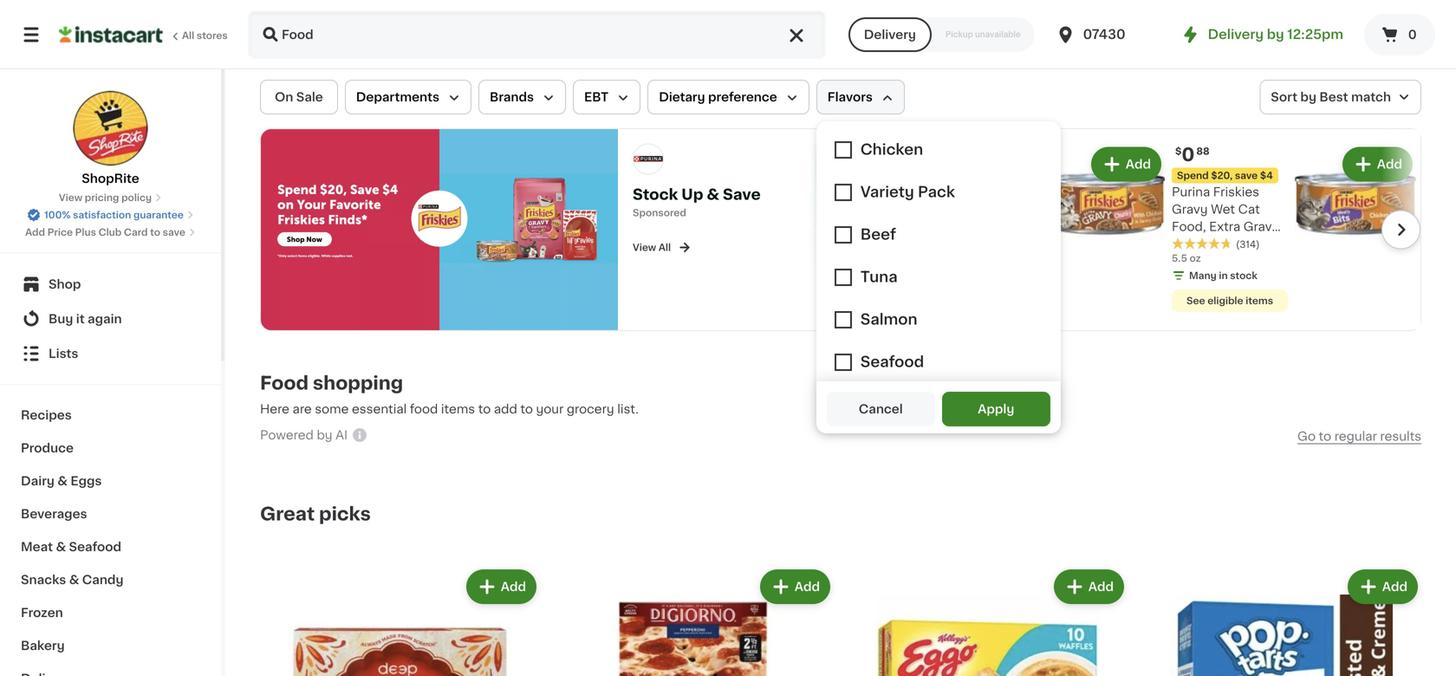 Task type: vqa. For each thing, say whether or not it's contained in the screenshot.
the snacks & candy link
yes



Task type: describe. For each thing, give the bounding box(es) containing it.
apply button
[[942, 392, 1050, 426]]

all stores
[[182, 31, 228, 40]]

add
[[494, 403, 517, 415]]

to right add
[[520, 403, 533, 415]]

add price plus club card to save
[[25, 228, 185, 237]]

it
[[76, 313, 85, 325]]

friskies for cat
[[1213, 186, 1260, 198]]

07430 button
[[1055, 10, 1160, 59]]

buy it again
[[49, 313, 122, 325]]

shoprite
[[82, 172, 139, 185]]

best
[[1320, 91, 1348, 103]]

Search field
[[250, 12, 824, 57]]

view pricing policy link
[[59, 191, 162, 205]]

many in stock
[[1189, 271, 1258, 281]]

purina for cat
[[921, 186, 959, 198]]

preference
[[708, 91, 777, 103]]

lists link
[[10, 336, 211, 371]]

food, inside purina friskies gravy wet cat food, extra gravy chunky with chicken in savory gravy
[[1172, 221, 1206, 233]]

see
[[1187, 296, 1205, 306]]

88
[[1197, 147, 1210, 156]]

$ for $
[[924, 147, 930, 156]]

by for sort
[[1301, 91, 1317, 103]]

frozen link
[[10, 596, 211, 629]]

dairy & eggs link
[[10, 465, 211, 498]]

sort by best match
[[1271, 91, 1391, 103]]

5.5 oz
[[1172, 254, 1201, 263]]

Best match Sort by field
[[1260, 80, 1422, 114]]

add inside product group
[[1126, 158, 1151, 170]]

regular
[[1335, 430, 1377, 442]]

add link
[[1295, 144, 1456, 286]]

bakery link
[[10, 629, 211, 662]]

(314)
[[1236, 240, 1260, 249]]

price
[[47, 228, 73, 237]]

instacart logo image
[[59, 24, 163, 45]]

brands button
[[478, 80, 566, 114]]

list.
[[617, 403, 639, 415]]

100% satisfaction guarantee
[[44, 210, 184, 220]]

by for delivery
[[1267, 28, 1284, 41]]

cancel button
[[827, 392, 935, 426]]

to inside button
[[1319, 430, 1332, 442]]

extra
[[1209, 221, 1241, 233]]

apply
[[978, 403, 1014, 415]]

picks
[[319, 505, 371, 523]]

many
[[1189, 271, 1217, 281]]

purina image
[[633, 144, 664, 175]]

delivery by 12:25pm
[[1208, 28, 1344, 41]]

on
[[275, 91, 293, 103]]

up
[[682, 187, 703, 202]]

nsored
[[652, 208, 686, 218]]

dairy & eggs
[[21, 475, 102, 487]]

dairy
[[21, 475, 55, 487]]

meat
[[21, 541, 53, 553]]

club
[[98, 228, 122, 237]]

100% satisfaction guarantee button
[[27, 205, 194, 222]]

dietary preference
[[659, 91, 777, 103]]

cat inside purina friskies gravy wet cat food, extra gravy chunky with chicken in savory gravy
[[1238, 203, 1260, 216]]

see eligible items button
[[1172, 290, 1288, 312]]

are
[[293, 403, 312, 415]]

shop
[[49, 278, 81, 290]]

1 vertical spatial all
[[659, 243, 671, 252]]

save
[[723, 187, 761, 202]]

go to regular results button
[[1298, 429, 1422, 443]]

purina friskies dry cat food, seafood sensations
[[921, 186, 1034, 233]]

candy
[[82, 574, 123, 586]]

stock
[[1230, 271, 1258, 281]]

go
[[1298, 430, 1316, 442]]

match
[[1351, 91, 1391, 103]]

sensations
[[921, 221, 988, 233]]

see eligible items
[[1187, 296, 1273, 306]]

grocery
[[567, 403, 614, 415]]

view for view all
[[633, 243, 656, 252]]

view for view pricing policy
[[59, 193, 82, 202]]

to down guarantee
[[150, 228, 160, 237]]

sale
[[296, 91, 323, 103]]

& for seafood
[[56, 541, 66, 553]]

07430
[[1083, 28, 1126, 41]]

2 vertical spatial gravy
[[1172, 273, 1208, 285]]

0 inside button
[[1408, 29, 1417, 41]]

guarantee
[[133, 210, 184, 220]]

chicken
[[1172, 255, 1222, 268]]

shoprite logo image
[[72, 90, 149, 166]]

here
[[260, 403, 290, 415]]

product group containing 0
[[1044, 144, 1288, 316]]

& inside stock up & save spo nsored
[[707, 187, 719, 202]]

& for candy
[[69, 574, 79, 586]]

0 vertical spatial gravy
[[1172, 203, 1208, 216]]

dry
[[1011, 186, 1033, 198]]

& for eggs
[[57, 475, 68, 487]]

save inside add price plus club card to save link
[[163, 228, 185, 237]]

departments button
[[345, 80, 472, 114]]



Task type: locate. For each thing, give the bounding box(es) containing it.
0 horizontal spatial friskies
[[962, 186, 1008, 198]]

2 horizontal spatial by
[[1301, 91, 1317, 103]]

eggs
[[71, 475, 102, 487]]

great
[[260, 505, 315, 523]]

flavors button
[[816, 80, 905, 114]]

$
[[924, 147, 930, 156], [1175, 147, 1182, 156]]

lists
[[49, 348, 78, 360]]

2 vertical spatial by
[[317, 429, 332, 441]]

delivery
[[1208, 28, 1264, 41], [864, 29, 916, 41]]

delivery by 12:25pm link
[[1180, 24, 1344, 45]]

friskies for food,
[[962, 186, 1008, 198]]

1 horizontal spatial save
[[1235, 171, 1258, 180]]

$ left 88
[[1175, 147, 1182, 156]]

departments
[[356, 91, 439, 103]]

beverages
[[21, 508, 87, 520]]

seafood up candy
[[69, 541, 121, 553]]

essential
[[352, 403, 407, 415]]

items right the food
[[441, 403, 475, 415]]

0 vertical spatial items
[[1246, 296, 1273, 306]]

brands
[[490, 91, 534, 103]]

1 horizontal spatial by
[[1267, 28, 1284, 41]]

plus
[[75, 228, 96, 237]]

0 horizontal spatial all
[[182, 31, 194, 40]]

stock up & save spo nsored
[[633, 187, 761, 218]]

★★★★★
[[1172, 237, 1233, 249], [1172, 237, 1233, 249]]

0 horizontal spatial food,
[[945, 203, 980, 216]]

0 vertical spatial in
[[1225, 255, 1236, 268]]

cat inside purina friskies dry cat food, seafood sensations
[[921, 203, 942, 216]]

pricing
[[85, 193, 119, 202]]

1 horizontal spatial purina
[[1172, 186, 1210, 198]]

friskies left 'dry'
[[962, 186, 1008, 198]]

$ for $ 0 88
[[1175, 147, 1182, 156]]

12:25pm
[[1287, 28, 1344, 41]]

2 purina from the left
[[1172, 186, 1210, 198]]

to right go
[[1319, 430, 1332, 442]]

seafood inside purina friskies dry cat food, seafood sensations
[[983, 203, 1034, 216]]

powered by ai
[[260, 429, 348, 441]]

1 horizontal spatial friskies
[[1213, 186, 1260, 198]]

save left '$4'
[[1235, 171, 1258, 180]]

2 friskies from the left
[[1213, 186, 1260, 198]]

0 horizontal spatial delivery
[[864, 29, 916, 41]]

your
[[536, 403, 564, 415]]

food, up sensations
[[945, 203, 980, 216]]

all left stores
[[182, 31, 194, 40]]

oz
[[1190, 254, 1201, 263]]

food
[[260, 374, 309, 392]]

& right meat
[[56, 541, 66, 553]]

1 horizontal spatial all
[[659, 243, 671, 252]]

food,
[[945, 203, 980, 216], [1172, 221, 1206, 233]]

purina friskies image
[[261, 129, 618, 330]]

save inside product group
[[1235, 171, 1258, 180]]

some
[[315, 403, 349, 415]]

0 horizontal spatial items
[[441, 403, 475, 415]]

cat right wet
[[1238, 203, 1260, 216]]

go to regular results
[[1298, 430, 1422, 442]]

0 horizontal spatial $
[[924, 147, 930, 156]]

purina up sensations
[[921, 186, 959, 198]]

in left stock
[[1219, 271, 1228, 281]]

cancel
[[859, 403, 903, 415]]

add button
[[841, 149, 908, 180], [1093, 149, 1160, 180], [1344, 149, 1411, 180], [468, 571, 535, 602], [762, 571, 829, 602], [1056, 571, 1123, 602], [1349, 571, 1416, 602]]

stores
[[197, 31, 228, 40]]

$20,
[[1211, 171, 1233, 180]]

0 horizontal spatial save
[[163, 228, 185, 237]]

snacks & candy
[[21, 574, 123, 586]]

1 horizontal spatial $
[[1175, 147, 1182, 156]]

all stores link
[[59, 10, 229, 59]]

0 vertical spatial 0
[[1408, 29, 1417, 41]]

0 vertical spatial seafood
[[983, 203, 1034, 216]]

1 vertical spatial food,
[[1172, 221, 1206, 233]]

2 cat from the left
[[1238, 203, 1260, 216]]

1 friskies from the left
[[962, 186, 1008, 198]]

1 $ from the left
[[924, 147, 930, 156]]

gravy
[[1172, 203, 1208, 216], [1244, 221, 1280, 233], [1172, 273, 1208, 285]]

save down guarantee
[[163, 228, 185, 237]]

1 vertical spatial items
[[441, 403, 475, 415]]

beverages link
[[10, 498, 211, 530]]

$ 0 88
[[1175, 146, 1210, 164]]

here are some essential food items to add to your grocery list.
[[260, 403, 639, 415]]

by inside field
[[1301, 91, 1317, 103]]

in up many in stock on the right of the page
[[1225, 255, 1236, 268]]

0 button
[[1364, 14, 1435, 55]]

flavors
[[828, 91, 873, 103]]

0 horizontal spatial cat
[[921, 203, 942, 216]]

gravy up (314) in the top of the page
[[1244, 221, 1280, 233]]

food shopping
[[260, 374, 403, 392]]

friskies inside purina friskies dry cat food, seafood sensations
[[962, 186, 1008, 198]]

2 $ from the left
[[1175, 147, 1182, 156]]

1 vertical spatial view
[[633, 243, 656, 252]]

delivery for delivery by 12:25pm
[[1208, 28, 1264, 41]]

to
[[150, 228, 160, 237], [478, 403, 491, 415], [520, 403, 533, 415], [1319, 430, 1332, 442]]

1 vertical spatial 0
[[1182, 146, 1195, 164]]

1 vertical spatial gravy
[[1244, 221, 1280, 233]]

on sale
[[275, 91, 323, 103]]

1 horizontal spatial seafood
[[983, 203, 1034, 216]]

$ up purina friskies dry cat food, seafood sensations
[[924, 147, 930, 156]]

0 horizontal spatial 0
[[1182, 146, 1195, 164]]

seafood
[[983, 203, 1034, 216], [69, 541, 121, 553]]

0 inside product group
[[1182, 146, 1195, 164]]

1 horizontal spatial items
[[1246, 296, 1273, 306]]

powered by ai link
[[260, 426, 369, 448]]

eligible
[[1208, 296, 1244, 306]]

all down nsored
[[659, 243, 671, 252]]

delivery for delivery
[[864, 29, 916, 41]]

stock
[[633, 187, 678, 202]]

1 horizontal spatial 0
[[1408, 29, 1417, 41]]

delivery up flavors dropdown button
[[864, 29, 916, 41]]

0 horizontal spatial seafood
[[69, 541, 121, 553]]

to left add
[[478, 403, 491, 415]]

1 horizontal spatial food,
[[1172, 221, 1206, 233]]

snacks & candy link
[[10, 563, 211, 596]]

1 vertical spatial by
[[1301, 91, 1317, 103]]

0 vertical spatial all
[[182, 31, 194, 40]]

friskies inside purina friskies gravy wet cat food, extra gravy chunky with chicken in savory gravy
[[1213, 186, 1260, 198]]

friskies down spend $20, save $4
[[1213, 186, 1260, 198]]

items inside button
[[1246, 296, 1273, 306]]

view down spo
[[633, 243, 656, 252]]

snacks
[[21, 574, 66, 586]]

view all
[[633, 243, 671, 252]]

by for powered
[[317, 429, 332, 441]]

1 cat from the left
[[921, 203, 942, 216]]

food, up chunky
[[1172, 221, 1206, 233]]

satisfaction
[[73, 210, 131, 220]]

0 horizontal spatial view
[[59, 193, 82, 202]]

1 horizontal spatial cat
[[1238, 203, 1260, 216]]

add
[[874, 158, 900, 170], [1126, 158, 1151, 170], [1377, 158, 1403, 170], [25, 228, 45, 237], [501, 581, 526, 593], [795, 581, 820, 593], [1089, 581, 1114, 593], [1382, 581, 1408, 593]]

1 horizontal spatial view
[[633, 243, 656, 252]]

purina inside purina friskies dry cat food, seafood sensations
[[921, 186, 959, 198]]

sort
[[1271, 91, 1298, 103]]

1 vertical spatial seafood
[[69, 541, 121, 553]]

by
[[1267, 28, 1284, 41], [1301, 91, 1317, 103], [317, 429, 332, 441]]

$ inside $ 0 88
[[1175, 147, 1182, 156]]

with
[[1222, 238, 1250, 250]]

by right sort
[[1301, 91, 1317, 103]]

purina inside purina friskies gravy wet cat food, extra gravy chunky with chicken in savory gravy
[[1172, 186, 1210, 198]]

by left 12:25pm
[[1267, 28, 1284, 41]]

seafood down 'dry'
[[983, 203, 1034, 216]]

delivery inside button
[[864, 29, 916, 41]]

view
[[59, 193, 82, 202], [633, 243, 656, 252]]

items down stock
[[1246, 296, 1273, 306]]

0 vertical spatial food,
[[945, 203, 980, 216]]

delivery left 12:25pm
[[1208, 28, 1264, 41]]

product group
[[1044, 144, 1288, 316], [260, 566, 540, 676], [554, 566, 834, 676], [848, 566, 1128, 676], [1142, 566, 1422, 676]]

None search field
[[248, 10, 826, 59]]

view up 100%
[[59, 193, 82, 202]]

1 purina from the left
[[921, 186, 959, 198]]

0 vertical spatial view
[[59, 193, 82, 202]]

chunky
[[1172, 238, 1219, 250]]

1 horizontal spatial delivery
[[1208, 28, 1264, 41]]

purina down spend
[[1172, 186, 1210, 198]]

food, inside purina friskies dry cat food, seafood sensations
[[945, 203, 980, 216]]

powered
[[260, 429, 314, 441]]

frozen
[[21, 607, 63, 619]]

savory
[[1239, 255, 1281, 268]]

0 vertical spatial save
[[1235, 171, 1258, 180]]

recipes
[[21, 409, 72, 421]]

by left ai at the bottom left of page
[[317, 429, 332, 441]]

purina for wet
[[1172, 186, 1210, 198]]

in inside purina friskies gravy wet cat food, extra gravy chunky with chicken in savory gravy
[[1225, 255, 1236, 268]]

buy it again link
[[10, 302, 211, 336]]

0 horizontal spatial by
[[317, 429, 332, 441]]

great picks
[[260, 505, 371, 523]]

dietary
[[659, 91, 705, 103]]

purina
[[921, 186, 959, 198], [1172, 186, 1210, 198]]

0 horizontal spatial purina
[[921, 186, 959, 198]]

service type group
[[848, 17, 1035, 52]]

100%
[[44, 210, 71, 220]]

gravy left wet
[[1172, 203, 1208, 216]]

& left eggs
[[57, 475, 68, 487]]

spo
[[633, 208, 652, 218]]

all
[[182, 31, 194, 40], [659, 243, 671, 252]]

in
[[1225, 255, 1236, 268], [1219, 271, 1228, 281]]

gravy down chicken
[[1172, 273, 1208, 285]]

bakery
[[21, 640, 65, 652]]

results
[[1380, 430, 1422, 442]]

& right the up
[[707, 187, 719, 202]]

0
[[1408, 29, 1417, 41], [1182, 146, 1195, 164]]

meat & seafood
[[21, 541, 121, 553]]

cat up sensations
[[921, 203, 942, 216]]

& left candy
[[69, 574, 79, 586]]

1 vertical spatial save
[[163, 228, 185, 237]]

again
[[88, 313, 122, 325]]

1 vertical spatial in
[[1219, 271, 1228, 281]]

0 vertical spatial by
[[1267, 28, 1284, 41]]



